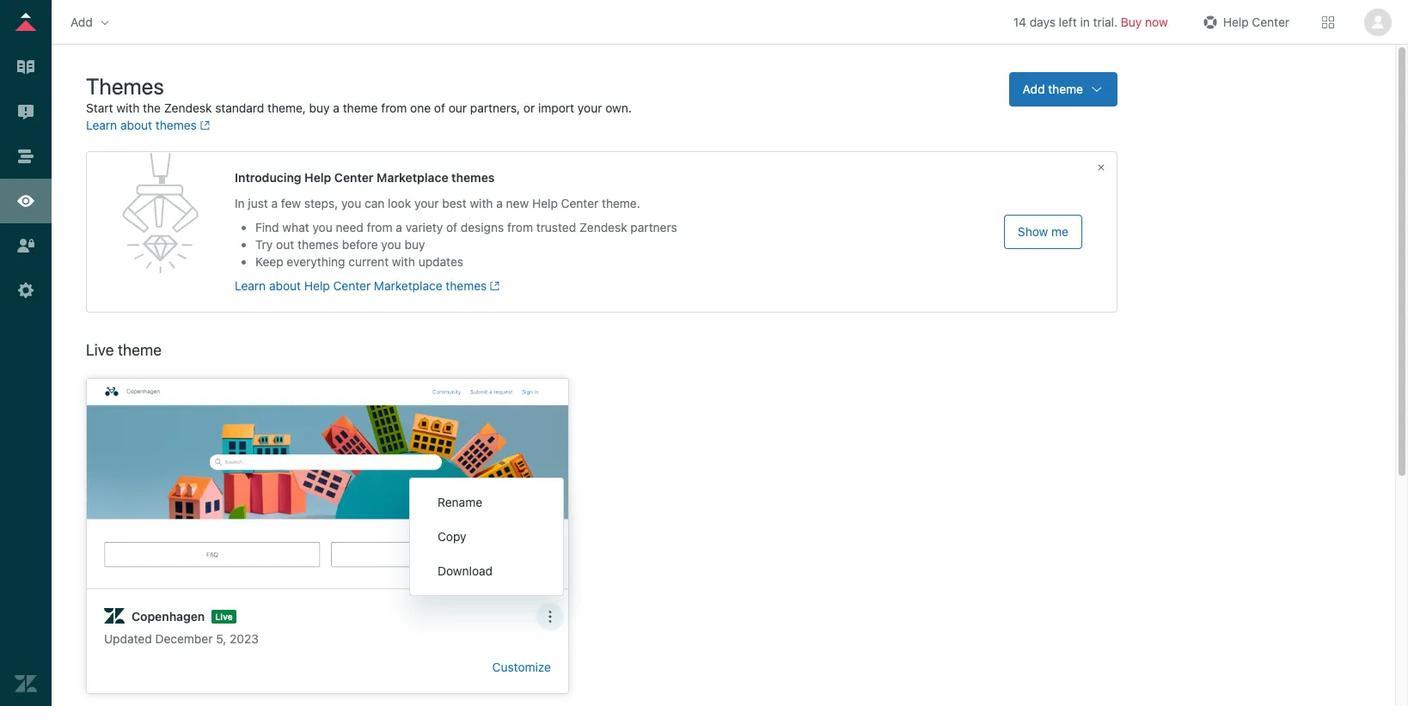 Task type: locate. For each thing, give the bounding box(es) containing it.
marketplace
[[377, 170, 448, 185], [374, 279, 442, 293]]

with up designs
[[470, 196, 493, 211]]

current
[[349, 254, 389, 269]]

1 horizontal spatial your
[[578, 101, 602, 115]]

help up steps,
[[305, 170, 331, 185]]

about for themes
[[120, 118, 152, 132]]

need
[[336, 220, 364, 235]]

with up "learn about themes"
[[116, 101, 140, 115]]

2 horizontal spatial theme
[[1048, 82, 1083, 96]]

0 vertical spatial theme
[[1048, 82, 1083, 96]]

Open theme context menu button
[[537, 604, 564, 631]]

designs
[[461, 220, 504, 235]]

1 vertical spatial theme
[[343, 101, 378, 115]]

None button
[[1362, 8, 1395, 36]]

1 horizontal spatial add
[[1023, 82, 1045, 96]]

with right current
[[392, 254, 415, 269]]

of
[[434, 101, 445, 115], [446, 220, 457, 235]]

a down "look"
[[396, 220, 402, 235]]

add for add
[[71, 14, 93, 29]]

rename
[[438, 495, 482, 510]]

of left our
[[434, 101, 445, 115]]

show me button
[[1004, 215, 1083, 249]]

theme inside button
[[1048, 82, 1083, 96]]

add inside "add" button
[[71, 14, 93, 29]]

find
[[255, 220, 279, 235]]

learn about help center marketplace themes link
[[235, 279, 500, 293]]

0 horizontal spatial live
[[86, 341, 114, 359]]

2 vertical spatial you
[[381, 237, 401, 252]]

theme,
[[268, 101, 306, 115]]

0 horizontal spatial theme
[[118, 341, 162, 359]]

theme for add theme
[[1048, 82, 1083, 96]]

themes start with the zendesk standard theme, buy a theme from one of our partners, or import your own.
[[86, 73, 632, 115]]

1 horizontal spatial zendesk
[[579, 220, 627, 235]]

2 horizontal spatial with
[[470, 196, 493, 211]]

themes
[[86, 73, 164, 99]]

center left zendesk products "icon" in the right of the page
[[1252, 14, 1290, 29]]

the
[[143, 101, 161, 115]]

from inside themes start with the zendesk standard theme, buy a theme from one of our partners, or import your own.
[[381, 101, 407, 115]]

0 vertical spatial with
[[116, 101, 140, 115]]

zendesk
[[164, 101, 212, 115], [579, 220, 627, 235]]

add theme
[[1023, 82, 1083, 96]]

themes inside 'find what you need from a variety of designs from trusted zendesk partners try out themes before you buy keep everything current with updates'
[[298, 237, 339, 252]]

Add button
[[65, 9, 117, 35]]

1 vertical spatial marketplace
[[374, 279, 442, 293]]

1 horizontal spatial buy
[[405, 237, 425, 252]]

buy inside themes start with the zendesk standard theme, buy a theme from one of our partners, or import your own.
[[309, 101, 330, 115]]

theme.
[[602, 196, 640, 211]]

1 vertical spatial live
[[215, 612, 233, 622]]

buy
[[309, 101, 330, 115], [405, 237, 425, 252]]

you down steps,
[[313, 220, 333, 235]]

own.
[[605, 101, 632, 115]]

themes up everything
[[298, 237, 339, 252]]

0 vertical spatial live
[[86, 341, 114, 359]]

your up variety
[[414, 196, 439, 211]]

add up 'themes'
[[71, 14, 93, 29]]

buy
[[1121, 14, 1142, 29]]

our
[[449, 101, 467, 115]]

help up trusted
[[532, 196, 558, 211]]

updates
[[419, 254, 463, 269]]

trial.
[[1093, 14, 1118, 29]]

everything
[[287, 254, 345, 269]]

in
[[1080, 14, 1090, 29]]

zendesk down theme.
[[579, 220, 627, 235]]

2 vertical spatial theme
[[118, 341, 162, 359]]

december
[[155, 632, 213, 647]]

your left "own."
[[578, 101, 602, 115]]

partners,
[[470, 101, 520, 115]]

from
[[381, 101, 407, 115], [367, 220, 393, 235], [507, 220, 533, 235]]

2 vertical spatial with
[[392, 254, 415, 269]]

you left can
[[341, 196, 361, 211]]

a
[[333, 101, 340, 115], [271, 196, 278, 211], [496, 196, 503, 211], [396, 220, 402, 235]]

user permissions image
[[15, 235, 37, 257]]

in just a few steps, you can look your best with a new help center theme.
[[235, 196, 640, 211]]

center up trusted
[[561, 196, 599, 211]]

learn about themes link
[[86, 118, 210, 132]]

0 vertical spatial of
[[434, 101, 445, 115]]

learn
[[86, 118, 117, 132], [235, 279, 266, 293]]

0 horizontal spatial learn
[[86, 118, 117, 132]]

from left one at the top left
[[381, 101, 407, 115]]

steps,
[[304, 196, 338, 211]]

Add theme button
[[1009, 72, 1118, 107]]

1 horizontal spatial learn
[[235, 279, 266, 293]]

moderate content image
[[15, 101, 37, 123]]

about
[[120, 118, 152, 132], [269, 279, 301, 293]]

0 vertical spatial you
[[341, 196, 361, 211]]

out
[[276, 237, 294, 252]]

themes
[[156, 118, 197, 132], [452, 170, 495, 185], [298, 237, 339, 252], [446, 279, 487, 293]]

now
[[1145, 14, 1168, 29]]

of down 'best'
[[446, 220, 457, 235]]

zendesk right the the
[[164, 101, 212, 115]]

before
[[342, 237, 378, 252]]

add down days
[[1023, 82, 1045, 96]]

about for help
[[269, 279, 301, 293]]

1 horizontal spatial about
[[269, 279, 301, 293]]

0 vertical spatial add
[[71, 14, 93, 29]]

0 vertical spatial zendesk
[[164, 101, 212, 115]]

14 days left in trial. buy now
[[1014, 14, 1168, 29]]

marketplace down updates
[[374, 279, 442, 293]]

marketplace up "look"
[[377, 170, 448, 185]]

days
[[1030, 14, 1056, 29]]

you up current
[[381, 237, 401, 252]]

zendesk image
[[15, 673, 37, 696]]

0 vertical spatial learn
[[86, 118, 117, 132]]

theme
[[1048, 82, 1083, 96], [343, 101, 378, 115], [118, 341, 162, 359]]

zendesk products image
[[1322, 16, 1334, 28]]

learn down keep
[[235, 279, 266, 293]]

help
[[1223, 14, 1249, 29], [305, 170, 331, 185], [532, 196, 558, 211], [304, 279, 330, 293]]

1 horizontal spatial live
[[215, 612, 233, 622]]

0 horizontal spatial you
[[313, 220, 333, 235]]

with
[[116, 101, 140, 115], [470, 196, 493, 211], [392, 254, 415, 269]]

add for add theme
[[1023, 82, 1045, 96]]

5,
[[216, 632, 226, 647]]

1 vertical spatial buy
[[405, 237, 425, 252]]

learn down "start"
[[86, 118, 117, 132]]

1 vertical spatial add
[[1023, 82, 1045, 96]]

live theme
[[86, 341, 162, 359]]

download
[[438, 564, 493, 579]]

1 vertical spatial zendesk
[[579, 220, 627, 235]]

buy right theme,
[[309, 101, 330, 115]]

your
[[578, 101, 602, 115], [414, 196, 439, 211]]

1 vertical spatial about
[[269, 279, 301, 293]]

learn about help center marketplace themes
[[235, 279, 487, 293]]

you
[[341, 196, 361, 211], [313, 220, 333, 235], [381, 237, 401, 252]]

1 vertical spatial learn
[[235, 279, 266, 293]]

0 horizontal spatial zendesk
[[164, 101, 212, 115]]

1 vertical spatial of
[[446, 220, 457, 235]]

help down everything
[[304, 279, 330, 293]]

1 horizontal spatial with
[[392, 254, 415, 269]]

show
[[1018, 224, 1048, 239]]

1 horizontal spatial you
[[341, 196, 361, 211]]

0 horizontal spatial buy
[[309, 101, 330, 115]]

0 vertical spatial about
[[120, 118, 152, 132]]

1 vertical spatial your
[[414, 196, 439, 211]]

1 horizontal spatial of
[[446, 220, 457, 235]]

add inside add theme button
[[1023, 82, 1045, 96]]

updated
[[104, 632, 152, 647]]

14
[[1014, 14, 1027, 29]]

add
[[71, 14, 93, 29], [1023, 82, 1045, 96]]

1 vertical spatial with
[[470, 196, 493, 211]]

a right theme,
[[333, 101, 340, 115]]

0 horizontal spatial with
[[116, 101, 140, 115]]

0 horizontal spatial of
[[434, 101, 445, 115]]

theme type image
[[104, 607, 125, 628]]

1 horizontal spatial theme
[[343, 101, 378, 115]]

0 horizontal spatial add
[[71, 14, 93, 29]]

help right now on the right top of the page
[[1223, 14, 1249, 29]]

a left few at left
[[271, 196, 278, 211]]

help center
[[1223, 14, 1290, 29]]

center
[[1252, 14, 1290, 29], [334, 170, 374, 185], [561, 196, 599, 211], [333, 279, 371, 293]]

about down the the
[[120, 118, 152, 132]]

with inside 'find what you need from a variety of designs from trusted zendesk partners try out themes before you buy keep everything current with updates'
[[392, 254, 415, 269]]

0 vertical spatial your
[[578, 101, 602, 115]]

about down keep
[[269, 279, 301, 293]]

0 horizontal spatial about
[[120, 118, 152, 132]]

live
[[86, 341, 114, 359], [215, 612, 233, 622]]

trusted
[[536, 220, 576, 235]]

arrange content image
[[15, 145, 37, 168]]

your inside themes start with the zendesk standard theme, buy a theme from one of our partners, or import your own.
[[578, 101, 602, 115]]

center down current
[[333, 279, 371, 293]]

0 vertical spatial buy
[[309, 101, 330, 115]]

buy down variety
[[405, 237, 425, 252]]



Task type: describe. For each thing, give the bounding box(es) containing it.
learn about themes
[[86, 118, 197, 132]]

just
[[248, 196, 268, 211]]

settings image
[[15, 279, 37, 302]]

try
[[255, 237, 273, 252]]

a inside themes start with the zendesk standard theme, buy a theme from one of our partners, or import your own.
[[333, 101, 340, 115]]

buy inside 'find what you need from a variety of designs from trusted zendesk partners try out themes before you buy keep everything current with updates'
[[405, 237, 425, 252]]

look
[[388, 196, 411, 211]]

keep
[[255, 254, 283, 269]]

zendesk inside 'find what you need from a variety of designs from trusted zendesk partners try out themes before you buy keep everything current with updates'
[[579, 220, 627, 235]]

show me
[[1018, 224, 1069, 239]]

copy
[[438, 530, 467, 544]]

theme inside themes start with the zendesk standard theme, buy a theme from one of our partners, or import your own.
[[343, 101, 378, 115]]

what
[[282, 220, 309, 235]]

a inside 'find what you need from a variety of designs from trusted zendesk partners try out themes before you buy keep everything current with updates'
[[396, 220, 402, 235]]

2023
[[230, 632, 259, 647]]

help inside help center button
[[1223, 14, 1249, 29]]

partners
[[631, 220, 677, 235]]

zendesk inside themes start with the zendesk standard theme, buy a theme from one of our partners, or import your own.
[[164, 101, 212, 115]]

one
[[410, 101, 431, 115]]

2 horizontal spatial you
[[381, 237, 401, 252]]

download option
[[410, 555, 563, 589]]

new
[[506, 196, 529, 211]]

manage articles image
[[15, 56, 37, 78]]

me
[[1052, 224, 1069, 239]]

live for live
[[215, 612, 233, 622]]

theme for live theme
[[118, 341, 162, 359]]

introducing help center marketplace themes
[[235, 170, 495, 185]]

start
[[86, 101, 113, 115]]

themes down updates
[[446, 279, 487, 293]]

from down new
[[507, 220, 533, 235]]

themes up 'best'
[[452, 170, 495, 185]]

customize
[[492, 660, 551, 675]]

import
[[538, 101, 574, 115]]

open theme context menu image
[[543, 610, 557, 624]]

live for live theme
[[86, 341, 114, 359]]

0 vertical spatial marketplace
[[377, 170, 448, 185]]

customize link
[[492, 660, 551, 675]]

from down can
[[367, 220, 393, 235]]

help center button
[[1194, 9, 1295, 35]]

or
[[524, 101, 535, 115]]

left
[[1059, 14, 1077, 29]]

with inside themes start with the zendesk standard theme, buy a theme from one of our partners, or import your own.
[[116, 101, 140, 115]]

learn for learn about help center marketplace themes
[[235, 279, 266, 293]]

center inside button
[[1252, 14, 1290, 29]]

introducing
[[235, 170, 301, 185]]

customize design image
[[15, 190, 37, 212]]

1 vertical spatial you
[[313, 220, 333, 235]]

copenhagen
[[132, 610, 205, 624]]

variety
[[406, 220, 443, 235]]

updated december 5, 2023
[[104, 632, 259, 647]]

best
[[442, 196, 467, 211]]

in
[[235, 196, 245, 211]]

few
[[281, 196, 301, 211]]

learn for learn about themes
[[86, 118, 117, 132]]

center up can
[[334, 170, 374, 185]]

can
[[365, 196, 385, 211]]

of inside 'find what you need from a variety of designs from trusted zendesk partners try out themes before you buy keep everything current with updates'
[[446, 220, 457, 235]]

find what you need from a variety of designs from trusted zendesk partners try out themes before you buy keep everything current with updates
[[255, 220, 677, 269]]

a left new
[[496, 196, 503, 211]]

themes down the the
[[156, 118, 197, 132]]

copy option
[[410, 520, 563, 555]]

0 horizontal spatial your
[[414, 196, 439, 211]]

of inside themes start with the zendesk standard theme, buy a theme from one of our partners, or import your own.
[[434, 101, 445, 115]]

standard
[[215, 101, 264, 115]]

rename option
[[410, 486, 563, 520]]



Task type: vqa. For each thing, say whether or not it's contained in the screenshot.
look
yes



